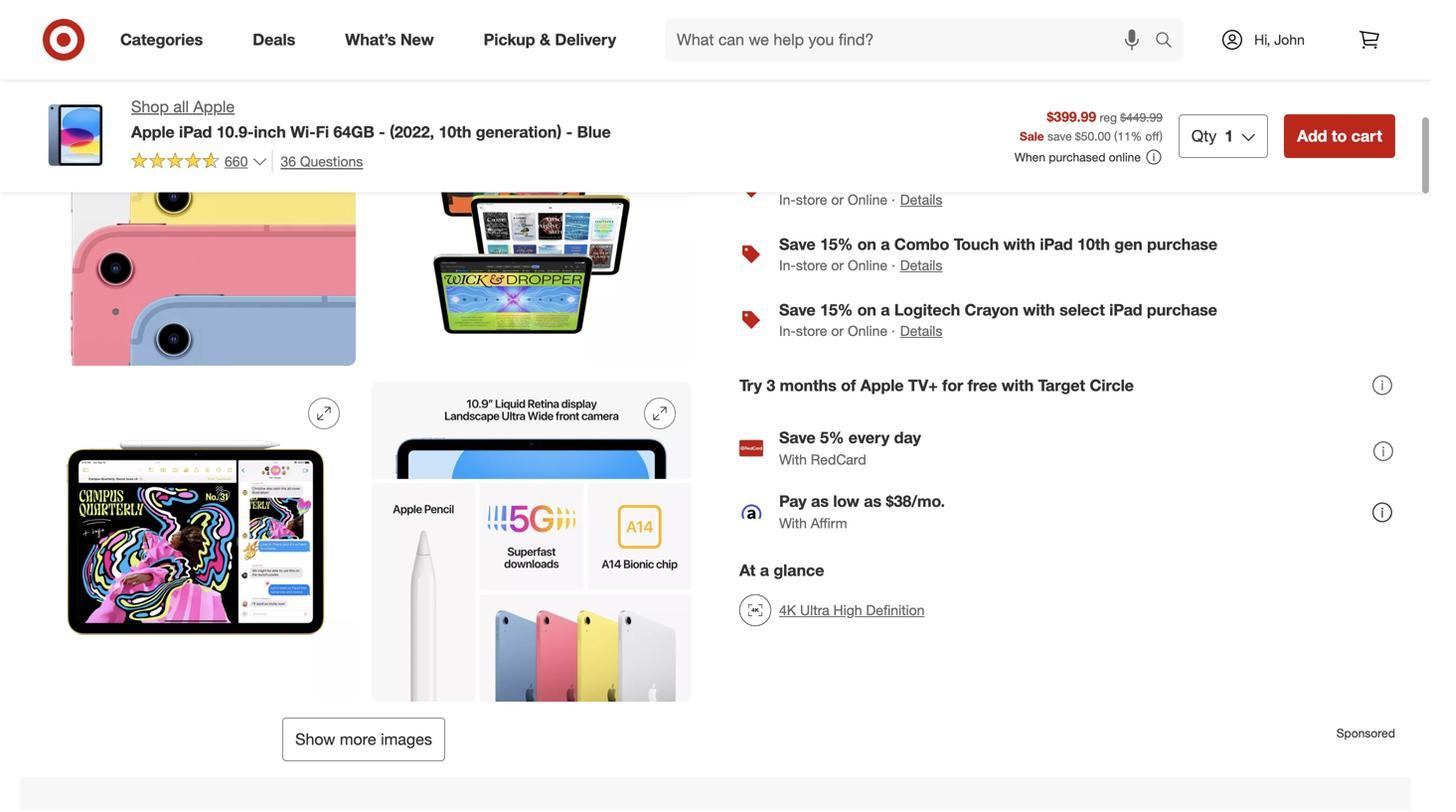 Task type: vqa. For each thing, say whether or not it's contained in the screenshot.
ASK A QUESTION button
no



Task type: locate. For each thing, give the bounding box(es) containing it.
ipad right select
[[1110, 300, 1143, 320]]

2 vertical spatial ∙
[[892, 322, 896, 340]]

15% up of
[[820, 300, 853, 320]]

gen down online
[[1115, 235, 1143, 254]]

questions
[[300, 152, 363, 170]]

0 vertical spatial a
[[881, 235, 890, 254]]

15% inside save 15% on a logitech crayon with select ipad purchase in-store or online ∙ details
[[820, 300, 853, 320]]

2 - from the left
[[566, 122, 573, 142]]

on down in-store or online ∙ details
[[858, 235, 877, 254]]

as
[[812, 492, 829, 511], [864, 492, 882, 511]]

apple down shop
[[131, 122, 175, 142]]

2 online from the top
[[848, 257, 888, 274]]

0 horizontal spatial gen
[[1070, 104, 1099, 123]]

1 vertical spatial details button
[[900, 255, 944, 277]]

3 online from the top
[[848, 322, 888, 340]]

online inside "save 15% on a combo touch with ipad 10th gen purchase in-store or online ∙ details"
[[848, 257, 888, 274]]

0 vertical spatial on
[[858, 104, 877, 123]]

months
[[780, 376, 837, 395]]

search button
[[1146, 18, 1194, 66]]

0 vertical spatial 15%
[[820, 104, 853, 123]]

0 horizontal spatial apple
[[131, 122, 175, 142]]

with left select
[[1024, 300, 1056, 320]]

all
[[173, 97, 189, 116]]

2 vertical spatial details
[[901, 322, 943, 340]]

-
[[379, 122, 385, 142], [566, 122, 573, 142]]

2 on from the top
[[858, 235, 877, 254]]

1 vertical spatial 15%
[[820, 235, 853, 254]]

3 15% from the top
[[820, 300, 853, 320]]

purchase
[[1103, 104, 1174, 123], [1148, 235, 1218, 254], [1147, 300, 1218, 320]]

details button
[[900, 189, 944, 211], [900, 255, 944, 277], [900, 320, 944, 342]]

What can we help you find? suggestions appear below search field
[[665, 18, 1160, 62]]

0 vertical spatial purchase
[[1103, 104, 1174, 123]]

0 vertical spatial store
[[796, 191, 828, 208]]

∙ down combo
[[892, 257, 896, 274]]

1 vertical spatial on
[[858, 235, 877, 254]]

cart
[[1352, 126, 1383, 146]]

blue
[[577, 122, 611, 142]]

2 vertical spatial or
[[832, 322, 844, 340]]

3 on from the top
[[858, 300, 877, 320]]

(2022,
[[390, 122, 434, 142]]

1 vertical spatial a
[[881, 300, 890, 320]]

details button down logitech
[[900, 320, 944, 342]]

show
[[295, 730, 335, 749]]

images
[[381, 730, 432, 749]]

2 15% from the top
[[820, 235, 853, 254]]

- right 64gb at the top left of page
[[379, 122, 385, 142]]

1 on from the top
[[858, 104, 877, 123]]

∙
[[892, 191, 896, 208], [892, 257, 896, 274], [892, 322, 896, 340]]

10th up save
[[1033, 104, 1066, 123]]

save up months
[[780, 300, 816, 320]]

0 vertical spatial or
[[832, 191, 844, 208]]

15% for save 15% on a logitech crayon with select ipad purchase in-store or online ∙ details
[[820, 300, 853, 320]]

1 details from the top
[[901, 191, 943, 208]]

sponsored
[[1337, 726, 1396, 741]]

2 vertical spatial a
[[760, 561, 770, 580]]

2 vertical spatial store
[[796, 322, 828, 340]]

online up of
[[848, 322, 888, 340]]

1 vertical spatial gen
[[1115, 235, 1143, 254]]

on left slim
[[858, 104, 877, 123]]

save for save 15% on a logitech crayon with select ipad purchase in-store or online ∙ details
[[780, 300, 816, 320]]

0 vertical spatial in-
[[780, 191, 796, 208]]

categories link
[[103, 18, 228, 62]]

2 save from the top
[[780, 235, 816, 254]]

1 horizontal spatial apple
[[193, 97, 235, 116]]

online down in-store or online ∙ details
[[848, 257, 888, 274]]

$38/mo.
[[886, 492, 946, 511]]

with up "pay"
[[780, 451, 807, 468]]

2 details from the top
[[901, 257, 943, 274]]

save 15% on slim folio with ipad 10th gen purchase
[[780, 104, 1174, 123]]

2 vertical spatial purchase
[[1147, 300, 1218, 320]]

for right "tv+"
[[943, 376, 964, 395]]

0 vertical spatial apple
[[193, 97, 235, 116]]

$449.99
[[1121, 110, 1163, 125]]

1 or from the top
[[832, 191, 844, 208]]

registries
[[858, 58, 924, 77]]

a inside save 15% on a logitech crayon with select ipad purchase in-store or online ∙ details
[[881, 300, 890, 320]]

1 details button from the top
[[900, 189, 944, 211]]

660
[[225, 152, 248, 170]]

a inside "save 15% on a combo touch with ipad 10th gen purchase in-store or online ∙ details"
[[881, 235, 890, 254]]

3 ∙ from the top
[[892, 322, 896, 340]]

1 with from the top
[[780, 451, 807, 468]]

0 horizontal spatial as
[[812, 492, 829, 511]]

1 save from the top
[[780, 104, 816, 123]]

as right "low" at right
[[864, 492, 882, 511]]

save left 5%
[[780, 428, 816, 448]]

off
[[1146, 129, 1160, 143]]

of
[[841, 376, 856, 395]]

4k ultra high definition button
[[740, 589, 925, 632]]

hi,
[[1255, 31, 1271, 48]]

deals
[[253, 30, 296, 49]]

every
[[849, 428, 890, 448]]

10th up select
[[1078, 235, 1111, 254]]

1 vertical spatial purchase
[[1148, 235, 1218, 254]]

3 save from the top
[[780, 300, 816, 320]]

15%
[[820, 104, 853, 123], [820, 235, 853, 254], [820, 300, 853, 320]]

try 3 months of apple tv+ for free with target circle
[[740, 376, 1134, 395]]

0 horizontal spatial for
[[835, 58, 854, 77]]

1 vertical spatial or
[[832, 257, 844, 274]]

4k ultra high definition
[[780, 602, 925, 619]]

10th right "(2022,"
[[439, 122, 472, 142]]

target
[[1039, 376, 1086, 395]]

high
[[834, 602, 863, 619]]

1 horizontal spatial -
[[566, 122, 573, 142]]

3 details button from the top
[[900, 320, 944, 342]]

1 vertical spatial details
[[901, 257, 943, 274]]

purchase inside save 15% on a logitech crayon with select ipad purchase in-store or online ∙ details
[[1147, 300, 1218, 320]]

50.00
[[1082, 129, 1111, 143]]

image of apple ipad 10.9-inch wi-fi 64gb - (2022, 10th generation) - blue image
[[36, 95, 115, 175]]

details button up combo
[[900, 189, 944, 211]]

64gb
[[334, 122, 375, 142]]

4 save from the top
[[780, 428, 816, 448]]

2 as from the left
[[864, 492, 882, 511]]

- left blue
[[566, 122, 573, 142]]

1 - from the left
[[379, 122, 385, 142]]

ipad up select
[[1040, 235, 1073, 254]]

details button for logitech
[[900, 320, 944, 342]]

john
[[1275, 31, 1305, 48]]

save inside "save 15% on a combo touch with ipad 10th gen purchase in-store or online ∙ details"
[[780, 235, 816, 254]]

with down "pay"
[[780, 515, 807, 532]]

deals link
[[236, 18, 320, 62]]

eligible
[[780, 58, 831, 77]]

save inside "save 5% every day with redcard"
[[780, 428, 816, 448]]

∙ up combo
[[892, 191, 896, 208]]

more
[[340, 730, 377, 749]]

15% down in-store or online ∙ details
[[820, 235, 853, 254]]

3 or from the top
[[832, 322, 844, 340]]

save for save 15% on slim folio with ipad 10th gen purchase
[[780, 104, 816, 123]]

1 horizontal spatial for
[[943, 376, 964, 395]]

details inside "save 15% on a combo touch with ipad 10th gen purchase in-store or online ∙ details"
[[901, 257, 943, 274]]

3 details from the top
[[901, 322, 943, 340]]

details button for combo
[[900, 255, 944, 277]]

2 horizontal spatial 10th
[[1078, 235, 1111, 254]]

details button down combo
[[900, 255, 944, 277]]

with
[[780, 451, 807, 468], [780, 515, 807, 532]]

ipad
[[996, 104, 1029, 123], [179, 122, 212, 142], [1040, 235, 1073, 254], [1110, 300, 1143, 320]]

1 vertical spatial online
[[848, 257, 888, 274]]

%
[[1131, 129, 1143, 143]]

2 details button from the top
[[900, 255, 944, 277]]

details down logitech
[[901, 322, 943, 340]]

10th inside shop all apple apple ipad 10.9-inch wi-fi 64gb - (2022, 10th generation) - blue
[[439, 122, 472, 142]]

crayon
[[965, 300, 1019, 320]]

as up affirm
[[812, 492, 829, 511]]

store
[[796, 191, 828, 208], [796, 257, 828, 274], [796, 322, 828, 340]]

save inside save 15% on a logitech crayon with select ipad purchase in-store or online ∙ details
[[780, 300, 816, 320]]

2 vertical spatial on
[[858, 300, 877, 320]]

0 horizontal spatial 10th
[[439, 122, 472, 142]]

apple inside deals element
[[861, 376, 904, 395]]

reg
[[1100, 110, 1118, 125]]

or
[[832, 191, 844, 208], [832, 257, 844, 274], [832, 322, 844, 340]]

on inside save 15% on a logitech crayon with select ipad purchase in-store or online ∙ details
[[858, 300, 877, 320]]

details up combo
[[901, 191, 943, 208]]

save down in-store or online ∙ details
[[780, 235, 816, 254]]

a left logitech
[[881, 300, 890, 320]]

save
[[1048, 129, 1072, 143]]

ipad down all
[[179, 122, 212, 142]]

shop
[[131, 97, 169, 116]]

2 with from the top
[[780, 515, 807, 532]]

apple up 10.9-
[[193, 97, 235, 116]]

1 vertical spatial ∙
[[892, 257, 896, 274]]

15% inside "save 15% on a combo touch with ipad 10th gen purchase in-store or online ∙ details"
[[820, 235, 853, 254]]

online
[[848, 191, 888, 208], [848, 257, 888, 274], [848, 322, 888, 340]]

3 in- from the top
[[780, 322, 796, 340]]

∙ down logitech
[[892, 322, 896, 340]]

eligible for registries
[[780, 58, 924, 77]]

apple ipad 10.9-inch wi-fi (2022, 10th generation), 4 of 10 image
[[372, 46, 692, 366]]

a right at
[[760, 561, 770, 580]]

redcard
[[811, 451, 867, 468]]

1 15% from the top
[[820, 104, 853, 123]]

1 vertical spatial for
[[943, 376, 964, 395]]

1 horizontal spatial as
[[864, 492, 882, 511]]

2 or from the top
[[832, 257, 844, 274]]

2 vertical spatial apple
[[861, 376, 904, 395]]

with
[[959, 104, 991, 123], [1004, 235, 1036, 254], [1024, 300, 1056, 320], [1002, 376, 1034, 395]]

2 vertical spatial online
[[848, 322, 888, 340]]

details down combo
[[901, 257, 943, 274]]

3
[[767, 376, 776, 395]]

apple
[[193, 97, 235, 116], [131, 122, 175, 142], [861, 376, 904, 395]]

delivery
[[555, 30, 617, 49]]

3 store from the top
[[796, 322, 828, 340]]

2 vertical spatial details button
[[900, 320, 944, 342]]

a left combo
[[881, 235, 890, 254]]

660 link
[[131, 150, 268, 174]]

for inside deals element
[[943, 376, 964, 395]]

$399.99
[[1047, 108, 1097, 125]]

try
[[740, 376, 762, 395]]

1 horizontal spatial gen
[[1115, 235, 1143, 254]]

(
[[1115, 129, 1118, 143]]

0 horizontal spatial -
[[379, 122, 385, 142]]

save for save 15% on a combo touch with ipad 10th gen purchase in-store or online ∙ details
[[780, 235, 816, 254]]

purchased
[[1049, 150, 1106, 164]]

0 vertical spatial ∙
[[892, 191, 896, 208]]

details
[[901, 191, 943, 208], [901, 257, 943, 274], [901, 322, 943, 340]]

a
[[881, 235, 890, 254], [881, 300, 890, 320], [760, 561, 770, 580]]

0 vertical spatial online
[[848, 191, 888, 208]]

0 vertical spatial with
[[780, 451, 807, 468]]

on inside "save 15% on a combo touch with ipad 10th gen purchase in-store or online ∙ details"
[[858, 235, 877, 254]]

on left logitech
[[858, 300, 877, 320]]

1
[[1225, 126, 1234, 146]]

with inside "save 5% every day with redcard"
[[780, 451, 807, 468]]

2 vertical spatial 15%
[[820, 300, 853, 320]]

1 vertical spatial store
[[796, 257, 828, 274]]

with inside save 15% on a logitech crayon with select ipad purchase in-store or online ∙ details
[[1024, 300, 1056, 320]]

2 vertical spatial in-
[[780, 322, 796, 340]]

0 vertical spatial details
[[901, 191, 943, 208]]

2 horizontal spatial apple
[[861, 376, 904, 395]]

save down the 'eligible'
[[780, 104, 816, 123]]

15% down eligible for registries
[[820, 104, 853, 123]]

gen inside "save 15% on a combo touch with ipad 10th gen purchase in-store or online ∙ details"
[[1115, 235, 1143, 254]]

11
[[1118, 129, 1131, 143]]

ipad inside save 15% on a logitech crayon with select ipad purchase in-store or online ∙ details
[[1110, 300, 1143, 320]]

online down slim
[[848, 191, 888, 208]]

for right the 'eligible'
[[835, 58, 854, 77]]

on for logitech
[[858, 300, 877, 320]]

2 store from the top
[[796, 257, 828, 274]]

gen up $
[[1070, 104, 1099, 123]]

1 vertical spatial with
[[780, 515, 807, 532]]

when purchased online
[[1015, 150, 1141, 164]]

with right touch
[[1004, 235, 1036, 254]]

2 in- from the top
[[780, 257, 796, 274]]

in-store or online ∙ details
[[780, 191, 943, 208]]

apple right of
[[861, 376, 904, 395]]

ipad inside "save 15% on a combo touch with ipad 10th gen purchase in-store or online ∙ details"
[[1040, 235, 1073, 254]]

2 ∙ from the top
[[892, 257, 896, 274]]

1 vertical spatial in-
[[780, 257, 796, 274]]

0 vertical spatial details button
[[900, 189, 944, 211]]



Task type: describe. For each thing, give the bounding box(es) containing it.
what's new
[[345, 30, 434, 49]]

apple ipad 10.9-inch wi-fi (2022, 10th generation), 3 of 10 image
[[36, 46, 356, 366]]

touch
[[954, 235, 999, 254]]

or inside "save 15% on a combo touch with ipad 10th gen purchase in-store or online ∙ details"
[[832, 257, 844, 274]]

save for save 5% every day with redcard
[[780, 428, 816, 448]]

when
[[1015, 150, 1046, 164]]

10th inside "save 15% on a combo touch with ipad 10th gen purchase in-store or online ∙ details"
[[1078, 235, 1111, 254]]

definition
[[866, 602, 925, 619]]

apple ipad 10.9-inch wi-fi (2022, 10th generation), 5 of 10 image
[[36, 382, 356, 702]]

new
[[401, 30, 434, 49]]

∙ inside save 15% on a logitech crayon with select ipad purchase in-store or online ∙ details
[[892, 322, 896, 340]]

36 questions
[[281, 152, 363, 170]]

qty 1
[[1192, 126, 1234, 146]]

circle
[[1090, 376, 1134, 395]]

∙ inside "save 15% on a combo touch with ipad 10th gen purchase in-store or online ∙ details"
[[892, 257, 896, 274]]

with inside "save 15% on a combo touch with ipad 10th gen purchase in-store or online ∙ details"
[[1004, 235, 1036, 254]]

ultra
[[800, 602, 830, 619]]

day
[[895, 428, 922, 448]]

low
[[834, 492, 860, 511]]

details inside save 15% on a logitech crayon with select ipad purchase in-store or online ∙ details
[[901, 322, 943, 340]]

1 as from the left
[[812, 492, 829, 511]]

at
[[740, 561, 756, 580]]

a for logitech
[[881, 300, 890, 320]]

add to cart
[[1298, 126, 1383, 146]]

online
[[1109, 150, 1141, 164]]

0 vertical spatial for
[[835, 58, 854, 77]]

pickup & delivery
[[484, 30, 617, 49]]

what's
[[345, 30, 396, 49]]

15% for save 15% on a combo touch with ipad 10th gen purchase in-store or online ∙ details
[[820, 235, 853, 254]]

select
[[1060, 300, 1106, 320]]

store inside "save 15% on a combo touch with ipad 10th gen purchase in-store or online ∙ details"
[[796, 257, 828, 274]]

1 ∙ from the top
[[892, 191, 896, 208]]

apple ipad 10.9-inch wi-fi (2022, 10th generation), 6 of 10 image
[[372, 382, 692, 702]]

purchase for save 15% on a logitech crayon with select ipad purchase in-store or online ∙ details
[[1147, 300, 1218, 320]]

combo
[[895, 235, 950, 254]]

store inside save 15% on a logitech crayon with select ipad purchase in-store or online ∙ details
[[796, 322, 828, 340]]

with right folio
[[959, 104, 991, 123]]

a for combo
[[881, 235, 890, 254]]

$399.99 reg $449.99 sale save $ 50.00 ( 11 % off )
[[1020, 108, 1163, 143]]

$
[[1076, 129, 1082, 143]]

show more images
[[295, 730, 432, 749]]

qty
[[1192, 126, 1217, 146]]

deals element
[[740, 92, 1396, 418]]

pay as low as $38/mo. with affirm
[[780, 492, 946, 532]]

wi-
[[290, 122, 316, 142]]

36 questions link
[[272, 150, 363, 173]]

folio
[[918, 104, 955, 123]]

save 15% on a logitech crayon with select ipad purchase in-store or online ∙ details
[[780, 300, 1218, 340]]

4k
[[780, 602, 797, 619]]

or inside save 15% on a logitech crayon with select ipad purchase in-store or online ∙ details
[[832, 322, 844, 340]]

purchase for save 15% on slim folio with ipad 10th gen purchase
[[1103, 104, 1174, 123]]

ipad inside shop all apple apple ipad 10.9-inch wi-fi 64gb - (2022, 10th generation) - blue
[[179, 122, 212, 142]]

with inside pay as low as $38/mo. with affirm
[[780, 515, 807, 532]]

sale
[[1020, 129, 1045, 143]]

)
[[1160, 129, 1163, 143]]

pickup
[[484, 30, 535, 49]]

logitech
[[895, 300, 961, 320]]

inch
[[254, 122, 286, 142]]

ipad up sale
[[996, 104, 1029, 123]]

add to cart button
[[1285, 114, 1396, 158]]

1 store from the top
[[796, 191, 828, 208]]

shop all apple apple ipad 10.9-inch wi-fi 64gb - (2022, 10th generation) - blue
[[131, 97, 611, 142]]

1 online from the top
[[848, 191, 888, 208]]

15% for save 15% on slim folio with ipad 10th gen purchase
[[820, 104, 853, 123]]

on for combo
[[858, 235, 877, 254]]

fi
[[316, 122, 329, 142]]

1 in- from the top
[[780, 191, 796, 208]]

show more images button
[[283, 718, 445, 762]]

affirm
[[811, 515, 848, 532]]

&
[[540, 30, 551, 49]]

with right free
[[1002, 376, 1034, 395]]

add
[[1298, 126, 1328, 146]]

generation)
[[476, 122, 562, 142]]

save 15% on a combo touch with ipad 10th gen purchase in-store or online ∙ details
[[780, 235, 1218, 274]]

on for folio
[[858, 104, 877, 123]]

1 vertical spatial apple
[[131, 122, 175, 142]]

5%
[[820, 428, 845, 448]]

0 vertical spatial gen
[[1070, 104, 1099, 123]]

categories
[[120, 30, 203, 49]]

tv+
[[909, 376, 938, 395]]

in- inside save 15% on a logitech crayon with select ipad purchase in-store or online ∙ details
[[780, 322, 796, 340]]

glance
[[774, 561, 825, 580]]

save 15% on a logitech crayon with select ipad purchase link
[[780, 300, 1218, 320]]

search
[[1146, 32, 1194, 51]]

online inside save 15% on a logitech crayon with select ipad purchase in-store or online ∙ details
[[848, 322, 888, 340]]

36
[[281, 152, 296, 170]]

save 15% on a combo touch with ipad 10th gen purchase link
[[780, 235, 1218, 254]]

what's new link
[[328, 18, 459, 62]]

purchase inside "save 15% on a combo touch with ipad 10th gen purchase in-store or online ∙ details"
[[1148, 235, 1218, 254]]

save 5% every day with redcard
[[780, 428, 922, 468]]

at a glance
[[740, 561, 825, 580]]

10.9-
[[217, 122, 254, 142]]

image gallery element
[[36, 0, 692, 762]]

in- inside "save 15% on a combo touch with ipad 10th gen purchase in-store or online ∙ details"
[[780, 257, 796, 274]]

pickup & delivery link
[[467, 18, 641, 62]]

save 15% on slim folio with ipad 10th gen purchase link
[[780, 104, 1174, 123]]

1 horizontal spatial 10th
[[1033, 104, 1066, 123]]

slim
[[881, 104, 914, 123]]



